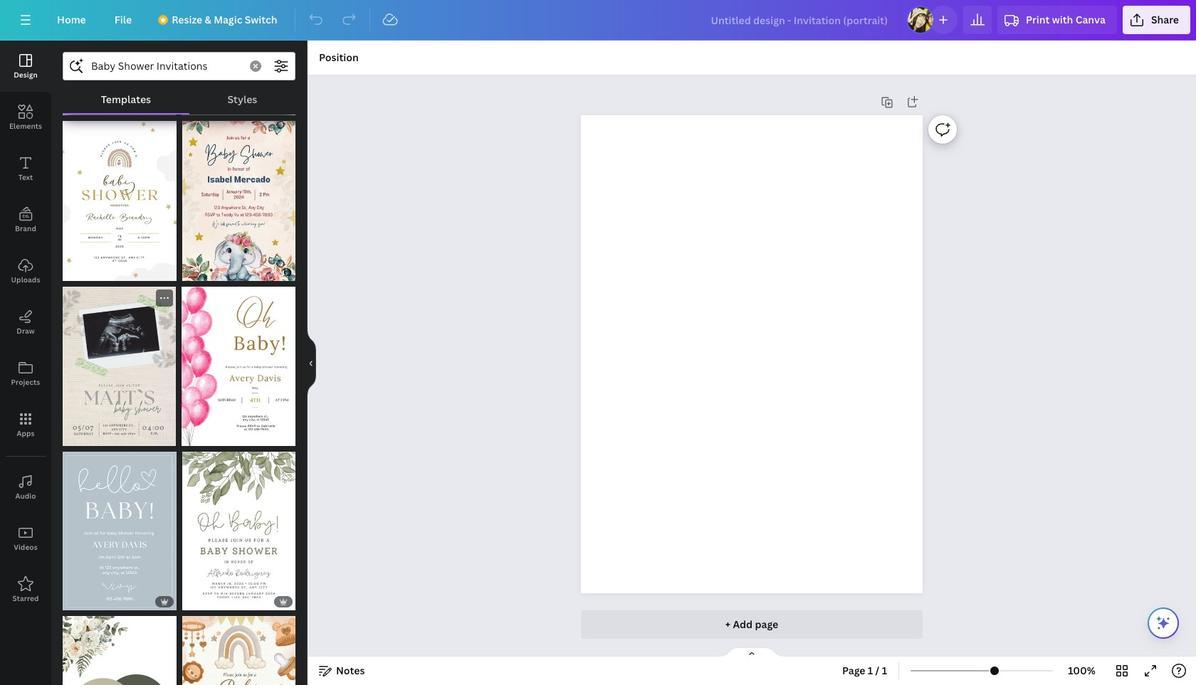 Task type: describe. For each thing, give the bounding box(es) containing it.
greenery boho baby shower invitation group
[[63, 608, 176, 686]]

blue baby boy shower invitation group
[[63, 443, 176, 611]]

page
[[755, 618, 778, 632]]

brown watercolor illustration baby shower invitation group
[[182, 608, 295, 686]]

2 1 from the left
[[882, 664, 887, 678]]

starred button
[[0, 565, 51, 616]]

home
[[57, 13, 86, 26]]

side panel tab list
[[0, 41, 51, 616]]

magic
[[214, 13, 242, 26]]

blue baby boy shower invitation image
[[63, 452, 176, 611]]

draw button
[[0, 297, 51, 348]]

&
[[205, 13, 211, 26]]

safari animals and greenery baby shower invitation image
[[182, 0, 295, 115]]

apps
[[17, 429, 35, 439]]

templates
[[101, 93, 151, 106]]

file button
[[103, 6, 143, 34]]

with
[[1052, 13, 1073, 26]]

text button
[[0, 143, 51, 194]]

share button
[[1123, 6, 1191, 34]]

100%
[[1068, 664, 1096, 678]]

projects button
[[0, 348, 51, 399]]

+ add page
[[725, 618, 778, 632]]

brand
[[15, 224, 36, 234]]

styles button
[[189, 86, 295, 113]]

elements button
[[0, 92, 51, 143]]

templates button
[[63, 86, 189, 113]]

text
[[18, 172, 33, 182]]

1 1 from the left
[[868, 664, 873, 678]]

elements
[[9, 121, 42, 131]]

audio
[[15, 491, 36, 501]]

pink and blue modern baby shower invitation portrait image
[[182, 121, 295, 281]]

audio button
[[0, 462, 51, 513]]

home link
[[46, 6, 97, 34]]

oh baby gold and pink balloons girl baby shower invitation group
[[182, 278, 295, 446]]

beige cute baby shower invitation group
[[63, 287, 176, 446]]

add
[[733, 618, 753, 632]]

videos button
[[0, 513, 51, 565]]

canva assistant image
[[1155, 615, 1172, 632]]



Task type: locate. For each thing, give the bounding box(es) containing it.
white with green floral border baby shower invitation image
[[63, 0, 176, 115]]

notes button
[[313, 660, 371, 683]]

white cute rainbow baby shower invitation image
[[63, 121, 176, 281]]

white with green floral border baby shower invitation group
[[63, 0, 176, 115]]

1
[[868, 664, 873, 678], [882, 664, 887, 678]]

design button
[[0, 41, 51, 92]]

safari animals and greenery baby shower invitation group
[[182, 0, 295, 115]]

projects
[[11, 377, 40, 387]]

print with canva button
[[998, 6, 1117, 34]]

beige cute baby shower invitation image
[[63, 287, 176, 446]]

canva
[[1076, 13, 1106, 26]]

page 1 / 1
[[842, 664, 887, 678]]

uploads
[[11, 275, 40, 285]]

videos
[[14, 543, 38, 553]]

show pages image
[[718, 647, 786, 659]]

brown watercolor illustration baby shower invitation image
[[182, 616, 295, 686]]

styles
[[227, 93, 257, 106]]

resize & magic switch button
[[149, 6, 289, 34]]

Use 5+ words to describe... search field
[[91, 53, 241, 80]]

/
[[875, 664, 880, 678]]

+
[[725, 618, 731, 632]]

hide image
[[307, 329, 316, 397]]

main menu bar
[[0, 0, 1196, 41]]

starred
[[12, 594, 39, 604]]

draw
[[17, 326, 35, 336]]

1 horizontal spatial 1
[[882, 664, 887, 678]]

+ add page button
[[581, 611, 923, 639]]

position
[[319, 51, 359, 64]]

1 right "/"
[[882, 664, 887, 678]]

notes
[[336, 664, 365, 678]]

oh baby gold and pink balloons girl baby shower invitation image
[[182, 287, 295, 446]]

position button
[[313, 46, 364, 69]]

print with canva
[[1026, 13, 1106, 26]]

uploads button
[[0, 246, 51, 297]]

design
[[14, 70, 38, 80]]

100% button
[[1059, 660, 1105, 683]]

file
[[114, 13, 132, 26]]

brand button
[[0, 194, 51, 246]]

print
[[1026, 13, 1050, 26]]

white cute rainbow baby shower invitation group
[[63, 113, 176, 281]]

1 left "/"
[[868, 664, 873, 678]]

page
[[842, 664, 865, 678]]

pink and blue modern baby shower invitation portrait group
[[182, 113, 295, 281]]

geen rustic baby shower invitation card image
[[182, 452, 295, 611]]

geen rustic baby shower invitation card group
[[182, 443, 295, 611]]

greenery boho baby shower invitation image
[[63, 616, 176, 686]]

share
[[1151, 13, 1179, 26]]

resize
[[172, 13, 202, 26]]

Design title text field
[[700, 6, 901, 34]]

switch
[[245, 13, 277, 26]]

resize & magic switch
[[172, 13, 277, 26]]

0 horizontal spatial 1
[[868, 664, 873, 678]]

apps button
[[0, 399, 51, 451]]



Task type: vqa. For each thing, say whether or not it's contained in the screenshot.
Page 1 / 1
yes



